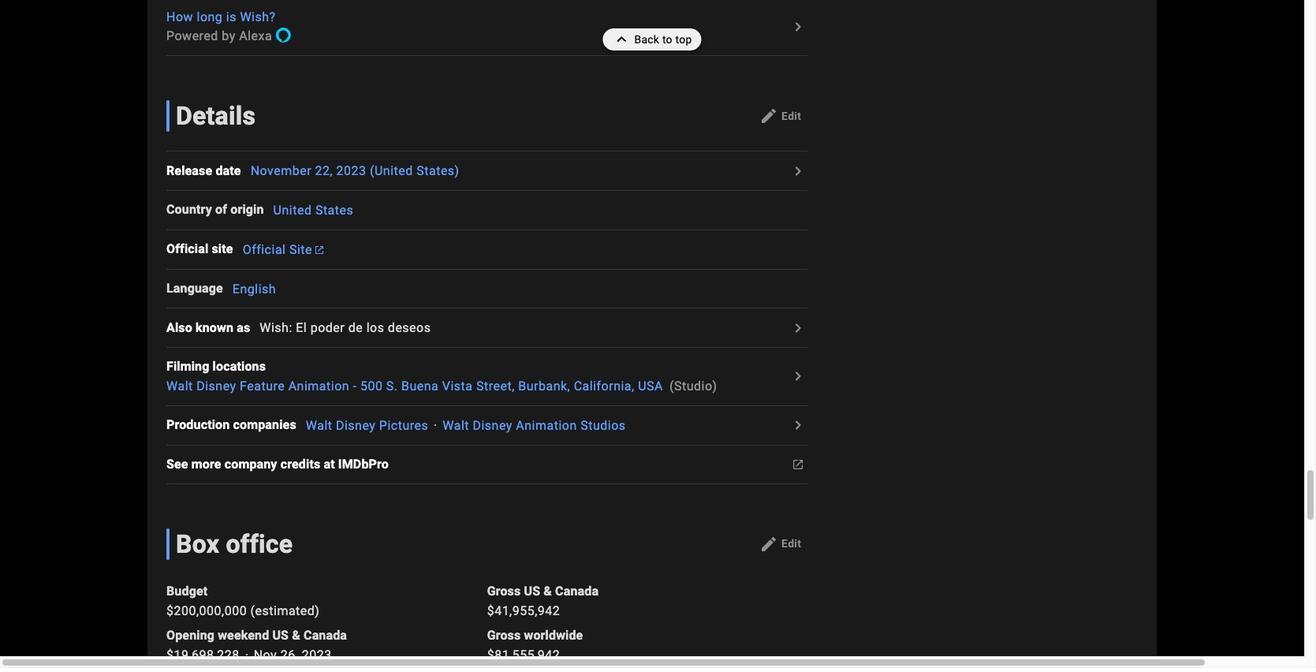 Task type: describe. For each thing, give the bounding box(es) containing it.
walt disney pictures
[[306, 418, 429, 433]]

2023 for 26,
[[302, 648, 332, 663]]

studios
[[581, 418, 626, 433]]

$81,555,942
[[487, 648, 560, 663]]

more
[[191, 457, 221, 472]]

feature
[[240, 379, 285, 394]]

to
[[663, 33, 673, 46]]

worldwide
[[524, 628, 583, 643]]

united states button
[[273, 203, 354, 218]]

walt for walt disney animation studios
[[443, 418, 469, 433]]

deseos
[[388, 320, 431, 335]]

s.
[[387, 379, 398, 394]]

english
[[233, 281, 276, 296]]

street,
[[477, 379, 515, 394]]

& inside gross us & canada $41,955,942
[[544, 584, 552, 599]]

california,
[[574, 379, 635, 394]]

origin
[[231, 202, 264, 217]]

vista
[[442, 379, 473, 394]]

edit button for details
[[754, 104, 808, 129]]

buena
[[402, 379, 439, 394]]

locations
[[213, 359, 266, 374]]

expand less image
[[613, 28, 635, 50]]

official for official site
[[243, 242, 286, 257]]

see more element
[[166, 240, 243, 259]]

november 22, 2023 (united states)
[[251, 163, 460, 178]]

also
[[166, 320, 192, 335]]

country
[[166, 202, 212, 217]]

of
[[215, 202, 227, 217]]

how long is wish?
[[166, 10, 276, 25]]

walt disney pictures button
[[306, 418, 429, 433]]

official site button
[[243, 242, 324, 257]]

wish: el poder de los deseos
[[260, 320, 431, 335]]

pictures
[[379, 418, 429, 433]]

production companies
[[166, 418, 297, 433]]

$19,698,228
[[166, 648, 240, 663]]

animation inside filming locations walt disney feature animation - 500 s. buena vista street, burbank, california, usa (studio)
[[289, 379, 350, 394]]

filming locations button
[[166, 358, 275, 376]]

2023 for 22,
[[337, 163, 367, 178]]

$41,955,942
[[487, 603, 560, 618]]

companies
[[233, 418, 297, 433]]

opening weekend us & canada
[[166, 628, 347, 643]]

gross us & canada $41,955,942
[[487, 584, 599, 618]]

how long is wish? button
[[166, 8, 788, 27]]

see more image for also known as
[[789, 319, 808, 337]]

walt disney feature animation - 500 s. buena vista street, burbank, california, usa button
[[166, 379, 664, 394]]

edit image
[[760, 107, 779, 126]]

also known as button
[[166, 319, 260, 337]]

language
[[166, 281, 223, 296]]

edit for details
[[782, 110, 802, 122]]

long
[[197, 10, 223, 25]]

edit image
[[760, 535, 779, 554]]

united
[[273, 203, 312, 218]]

imdbpro
[[338, 457, 389, 472]]

$200,000,000
[[166, 603, 247, 618]]

26,
[[281, 648, 299, 663]]

disney inside filming locations walt disney feature animation - 500 s. buena vista street, burbank, california, usa (studio)
[[197, 379, 236, 394]]

at
[[324, 457, 335, 472]]

walt disney animation studios
[[443, 418, 626, 433]]

1 vertical spatial &
[[292, 628, 301, 643]]

edit button for box office
[[754, 532, 808, 557]]

known
[[196, 320, 234, 335]]

also known as
[[166, 320, 250, 335]]

burbank,
[[519, 379, 571, 394]]

de
[[348, 320, 363, 335]]

budget $200,000,000 (estimated)
[[166, 584, 320, 618]]

official site
[[166, 242, 233, 257]]

us inside gross us & canada $41,955,942
[[524, 584, 541, 599]]

office
[[226, 529, 293, 559]]

box office
[[176, 529, 293, 559]]

official for official site
[[166, 242, 209, 257]]

1 see more image from the top
[[789, 416, 808, 435]]

box
[[176, 529, 219, 559]]

los
[[367, 320, 385, 335]]

by
[[222, 29, 236, 44]]

site
[[212, 242, 233, 257]]

date
[[216, 163, 241, 178]]

production companies button
[[166, 416, 306, 435]]

see more company credits at imdbpro
[[166, 457, 389, 472]]

release
[[166, 163, 212, 178]]

gross worldwide $81,555,942
[[487, 628, 583, 663]]

0 horizontal spatial us
[[273, 628, 289, 643]]



Task type: locate. For each thing, give the bounding box(es) containing it.
0 vertical spatial see more image
[[789, 416, 808, 435]]

credits
[[281, 457, 321, 472]]

release date button
[[166, 161, 251, 180]]

us up $41,955,942
[[524, 584, 541, 599]]

weekend
[[218, 628, 269, 643]]

disney
[[197, 379, 236, 394], [336, 418, 376, 433], [473, 418, 513, 433]]

1 official from the left
[[166, 242, 209, 257]]

gross up $81,555,942
[[487, 628, 521, 643]]

walt for walt disney pictures
[[306, 418, 333, 433]]

alexa
[[239, 29, 272, 44]]

disney for walt disney animation studios
[[473, 418, 513, 433]]

2 edit button from the top
[[754, 532, 808, 557]]

1 horizontal spatial official
[[243, 242, 286, 257]]

1 vertical spatial edit
[[782, 538, 802, 550]]

1 vertical spatial see more image
[[789, 455, 808, 474]]

disney down filming locations "button"
[[197, 379, 236, 394]]

2 see more image from the top
[[789, 319, 808, 337]]

1 vertical spatial 2023
[[302, 648, 332, 663]]

united states
[[273, 203, 354, 218]]

top
[[676, 33, 692, 46]]

edit button
[[754, 104, 808, 129], [754, 532, 808, 557]]

nov 26, 2023
[[254, 648, 332, 663]]

back to top button
[[603, 28, 702, 50]]

us
[[524, 584, 541, 599], [273, 628, 289, 643]]

states)
[[417, 163, 460, 178]]

2 horizontal spatial disney
[[473, 418, 513, 433]]

0 horizontal spatial disney
[[197, 379, 236, 394]]

0 horizontal spatial &
[[292, 628, 301, 643]]

how
[[166, 10, 193, 25]]

walt disney animation studios button
[[443, 418, 626, 433]]

22,
[[315, 163, 333, 178]]

1 edit button from the top
[[754, 104, 808, 129]]

0 vertical spatial see more image
[[789, 161, 808, 180]]

official site
[[243, 242, 312, 257]]

gross inside gross worldwide $81,555,942
[[487, 628, 521, 643]]

gross inside gross us & canada $41,955,942
[[487, 584, 521, 599]]

1 gross from the top
[[487, 584, 521, 599]]

&
[[544, 584, 552, 599], [292, 628, 301, 643]]

walt up the at
[[306, 418, 333, 433]]

1 vertical spatial us
[[273, 628, 289, 643]]

2 edit from the top
[[782, 538, 802, 550]]

powered by alexa
[[166, 29, 272, 44]]

(studio)
[[670, 379, 718, 394]]

& up 'nov 26, 2023'
[[292, 628, 301, 643]]

0 vertical spatial &
[[544, 584, 552, 599]]

details
[[176, 101, 256, 131]]

animation
[[289, 379, 350, 394], [516, 418, 577, 433]]

budget
[[166, 584, 208, 599]]

company
[[225, 457, 277, 472]]

wish?
[[240, 10, 276, 25]]

0 vertical spatial canada
[[556, 584, 599, 599]]

canada inside gross us & canada $41,955,942
[[556, 584, 599, 599]]

see more image
[[789, 416, 808, 435], [789, 455, 808, 474]]

is
[[226, 10, 237, 25]]

alexa image
[[276, 27, 292, 44]]

november 22, 2023 (united states) button
[[251, 163, 460, 178]]

filming
[[166, 359, 209, 374]]

walt down filming
[[166, 379, 193, 394]]

production
[[166, 418, 230, 433]]

1 vertical spatial animation
[[516, 418, 577, 433]]

& up $41,955,942
[[544, 584, 552, 599]]

1 edit from the top
[[782, 110, 802, 122]]

filming locations walt disney feature animation - 500 s. buena vista street, burbank, california, usa (studio)
[[166, 359, 718, 394]]

nov
[[254, 648, 277, 663]]

official left "site"
[[166, 242, 209, 257]]

country of origin
[[166, 202, 264, 217]]

2 vertical spatial see more image
[[789, 367, 808, 386]]

gross for gross us & canada $41,955,942
[[487, 584, 521, 599]]

walt
[[166, 379, 193, 394], [306, 418, 333, 433], [443, 418, 469, 433]]

(united
[[370, 163, 413, 178]]

1 vertical spatial canada
[[304, 628, 347, 643]]

animation left -
[[289, 379, 350, 394]]

disney down -
[[336, 418, 376, 433]]

walt down vista
[[443, 418, 469, 433]]

2 gross from the top
[[487, 628, 521, 643]]

usa
[[638, 379, 664, 394]]

poder
[[311, 320, 345, 335]]

disney down street,
[[473, 418, 513, 433]]

500
[[361, 379, 383, 394]]

walt inside filming locations walt disney feature animation - 500 s. buena vista street, burbank, california, usa (studio)
[[166, 379, 193, 394]]

2 horizontal spatial walt
[[443, 418, 469, 433]]

back to top
[[635, 33, 692, 46]]

1 vertical spatial see more image
[[789, 319, 808, 337]]

1 vertical spatial edit button
[[754, 532, 808, 557]]

us up 26,
[[273, 628, 289, 643]]

2023 right the 22,
[[337, 163, 367, 178]]

(estimated)
[[251, 603, 320, 618]]

1 see more image from the top
[[789, 161, 808, 180]]

english button
[[233, 281, 276, 296]]

official left the site
[[243, 242, 286, 257]]

2023 right 26,
[[302, 648, 332, 663]]

1 horizontal spatial animation
[[516, 418, 577, 433]]

1 horizontal spatial disney
[[336, 418, 376, 433]]

0 vertical spatial 2023
[[337, 163, 367, 178]]

disney for walt disney pictures
[[336, 418, 376, 433]]

launch inline image
[[316, 246, 324, 254]]

1 horizontal spatial &
[[544, 584, 552, 599]]

0 horizontal spatial canada
[[304, 628, 347, 643]]

1 vertical spatial gross
[[487, 628, 521, 643]]

0 vertical spatial edit
[[782, 110, 802, 122]]

0 vertical spatial us
[[524, 584, 541, 599]]

canada up 'nov 26, 2023'
[[304, 628, 347, 643]]

see more image for release date
[[789, 161, 808, 180]]

animation down the burbank,
[[516, 418, 577, 433]]

0 horizontal spatial official
[[166, 242, 209, 257]]

see more company credits at imdbpro button
[[166, 455, 398, 474]]

0 horizontal spatial animation
[[289, 379, 350, 394]]

see
[[166, 457, 188, 472]]

0 vertical spatial animation
[[289, 379, 350, 394]]

back
[[635, 33, 660, 46]]

-
[[353, 379, 357, 394]]

as
[[237, 320, 250, 335]]

0 vertical spatial edit button
[[754, 104, 808, 129]]

edit right edit icon
[[782, 538, 802, 550]]

see more image
[[789, 161, 808, 180], [789, 319, 808, 337], [789, 367, 808, 386]]

official inside the see more element
[[166, 242, 209, 257]]

1 horizontal spatial walt
[[306, 418, 333, 433]]

powered
[[166, 29, 218, 44]]

1 horizontal spatial canada
[[556, 584, 599, 599]]

2 official from the left
[[243, 242, 286, 257]]

gross
[[487, 584, 521, 599], [487, 628, 521, 643]]

see the answer image
[[789, 18, 808, 37]]

0 vertical spatial gross
[[487, 584, 521, 599]]

release date
[[166, 163, 241, 178]]

canada up worldwide
[[556, 584, 599, 599]]

site
[[290, 242, 312, 257]]

0 horizontal spatial 2023
[[302, 648, 332, 663]]

gross up $41,955,942
[[487, 584, 521, 599]]

3 see more image from the top
[[789, 367, 808, 386]]

opening
[[166, 628, 215, 643]]

1 horizontal spatial us
[[524, 584, 541, 599]]

el
[[296, 320, 307, 335]]

november
[[251, 163, 312, 178]]

wish:
[[260, 320, 293, 335]]

edit
[[782, 110, 802, 122], [782, 538, 802, 550]]

1 horizontal spatial 2023
[[337, 163, 367, 178]]

edit for box office
[[782, 538, 802, 550]]

gross for gross worldwide $81,555,942
[[487, 628, 521, 643]]

2023
[[337, 163, 367, 178], [302, 648, 332, 663]]

edit right edit image on the top of page
[[782, 110, 802, 122]]

0 horizontal spatial walt
[[166, 379, 193, 394]]

2 see more image from the top
[[789, 455, 808, 474]]



Task type: vqa. For each thing, say whether or not it's contained in the screenshot.
bottom 12/4/2023
no



